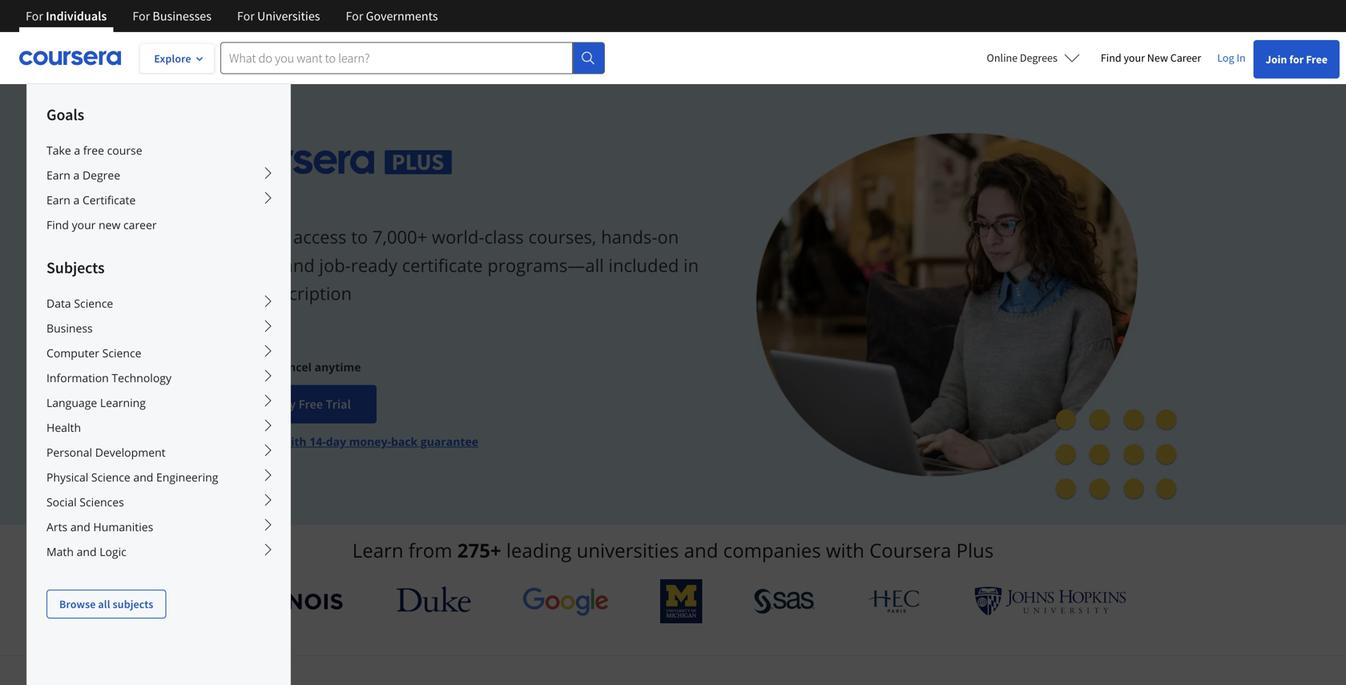 Task type: vqa. For each thing, say whether or not it's contained in the screenshot.
a
yes



Task type: locate. For each thing, give the bounding box(es) containing it.
4 for from the left
[[346, 8, 363, 24]]

science up "information technology"
[[102, 345, 141, 361]]

computer science button
[[27, 341, 290, 365]]

on
[[658, 225, 679, 249]]

online degrees button
[[974, 40, 1093, 75]]

find inside find your new career link
[[1101, 50, 1122, 65]]

a left the degree
[[73, 168, 80, 183]]

career
[[123, 217, 157, 232]]

0 horizontal spatial your
[[72, 217, 96, 232]]

universities
[[257, 8, 320, 24]]

for for universities
[[237, 8, 255, 24]]

0 vertical spatial science
[[74, 296, 113, 311]]

data science button
[[27, 291, 290, 316]]

for left universities
[[237, 8, 255, 24]]

earn a certificate button
[[27, 188, 290, 212]]

earn down earn a degree
[[46, 192, 70, 208]]

with left 14-
[[281, 434, 307, 449]]

earn for earn a certificate
[[46, 192, 70, 208]]

health
[[46, 420, 81, 435]]

find inside find your new career link
[[46, 217, 69, 232]]

for left governments
[[346, 8, 363, 24]]

money-
[[349, 434, 391, 449]]

take
[[46, 143, 71, 158]]

0 vertical spatial find
[[1101, 50, 1122, 65]]

and inside popup button
[[70, 519, 90, 535]]

business button
[[27, 316, 290, 341]]

world-
[[432, 225, 485, 249]]

0 vertical spatial a
[[74, 143, 80, 158]]

sciences
[[80, 495, 124, 510]]

free right for
[[1306, 52, 1328, 67]]

personal development button
[[27, 440, 290, 465]]

business
[[46, 321, 93, 336]]

hec paris image
[[867, 585, 923, 618]]

join for free
[[1266, 52, 1328, 67]]

guarantee
[[421, 434, 479, 449]]

businesses
[[153, 8, 212, 24]]

find your new career
[[46, 217, 157, 232]]

for individuals
[[26, 8, 107, 24]]

to
[[351, 225, 368, 249]]

in
[[1237, 50, 1246, 65]]

science inside physical science and engineering popup button
[[91, 470, 130, 485]]

0 vertical spatial your
[[1124, 50, 1145, 65]]

browse all subjects
[[59, 597, 153, 612]]

1 vertical spatial science
[[102, 345, 141, 361]]

2 for from the left
[[133, 8, 150, 24]]

join for free link
[[1254, 40, 1340, 79]]

with
[[281, 434, 307, 449], [826, 537, 865, 563]]

day
[[275, 396, 296, 412], [326, 434, 346, 449]]

johns hopkins university image
[[975, 587, 1127, 616]]

a inside take a free course link
[[74, 143, 80, 158]]

0 vertical spatial free
[[1306, 52, 1328, 67]]

engineering
[[156, 470, 218, 485]]

earn inside dropdown button
[[46, 192, 70, 208]]

1 horizontal spatial find
[[1101, 50, 1122, 65]]

and down development
[[133, 470, 153, 485]]

your
[[1124, 50, 1145, 65], [72, 217, 96, 232], [208, 281, 246, 305]]

for
[[26, 8, 43, 24], [133, 8, 150, 24], [237, 8, 255, 24], [346, 8, 363, 24]]

1 horizontal spatial your
[[208, 281, 246, 305]]

0 vertical spatial day
[[275, 396, 296, 412]]

governments
[[366, 8, 438, 24]]

social sciences button
[[27, 490, 290, 515]]

and inside dropdown button
[[77, 544, 97, 559]]

explore
[[154, 51, 191, 66]]

find down the earn a certificate
[[46, 217, 69, 232]]

banner navigation
[[13, 0, 451, 32]]

anytime
[[315, 359, 361, 375]]

0 horizontal spatial free
[[299, 396, 323, 412]]

science inside data science dropdown button
[[74, 296, 113, 311]]

1 vertical spatial find
[[46, 217, 69, 232]]

information
[[46, 370, 109, 386]]

and up university of michigan image
[[684, 537, 718, 563]]

personal
[[46, 445, 92, 460]]

earn inside dropdown button
[[46, 168, 70, 183]]

math
[[46, 544, 74, 559]]

for left businesses
[[133, 8, 150, 24]]

2 vertical spatial science
[[91, 470, 130, 485]]

1 earn from the top
[[46, 168, 70, 183]]

data science
[[46, 296, 113, 311]]

/month,
[[228, 359, 273, 375]]

logic
[[100, 544, 126, 559]]

1 vertical spatial day
[[326, 434, 346, 449]]

programs—all
[[488, 253, 604, 277]]

degree
[[83, 168, 120, 183]]

a down earn a degree
[[73, 192, 80, 208]]

for for governments
[[346, 8, 363, 24]]

3 for from the left
[[237, 8, 255, 24]]

physical
[[46, 470, 88, 485]]

1 vertical spatial your
[[72, 217, 96, 232]]

science for physical
[[91, 470, 130, 485]]

science up business on the left
[[74, 296, 113, 311]]

a left the free
[[74, 143, 80, 158]]

for for individuals
[[26, 8, 43, 24]]

free
[[1306, 52, 1328, 67], [299, 396, 323, 412]]

a for free
[[74, 143, 80, 158]]

ready
[[351, 253, 398, 277]]

information technology
[[46, 370, 172, 386]]

find your new career link
[[1093, 48, 1210, 68]]

take a free course
[[46, 143, 142, 158]]

a inside earn a certificate dropdown button
[[73, 192, 80, 208]]

2 vertical spatial a
[[73, 192, 80, 208]]

find left new
[[1101, 50, 1122, 65]]

earn a certificate
[[46, 192, 136, 208]]

and left the logic
[[77, 544, 97, 559]]

earn a degree button
[[27, 163, 290, 188]]

1 vertical spatial earn
[[46, 192, 70, 208]]

earn
[[46, 168, 70, 183], [46, 192, 70, 208]]

access
[[293, 225, 347, 249]]

social sciences
[[46, 495, 124, 510]]

companies
[[723, 537, 821, 563]]

certificate
[[402, 253, 483, 277]]

and right "arts" at the bottom left of the page
[[70, 519, 90, 535]]

science down personal development
[[91, 470, 130, 485]]

log
[[1218, 50, 1235, 65]]

day left money-
[[326, 434, 346, 449]]

for left individuals
[[26, 8, 43, 24]]

0 horizontal spatial with
[[281, 434, 307, 449]]

courses,
[[529, 225, 597, 249]]

and up the subscription on the top left of page
[[283, 253, 315, 277]]

day right start
[[275, 396, 296, 412]]

1 vertical spatial with
[[826, 537, 865, 563]]

computer science
[[46, 345, 141, 361]]

a inside earn a degree dropdown button
[[73, 168, 80, 183]]

coursera
[[870, 537, 952, 563]]

7-
[[264, 396, 275, 412]]

0 vertical spatial with
[[281, 434, 307, 449]]

from
[[409, 537, 452, 563]]

1 vertical spatial a
[[73, 168, 80, 183]]

2 vertical spatial your
[[208, 281, 246, 305]]

1 vertical spatial free
[[299, 396, 323, 412]]

start
[[234, 396, 262, 412]]

science inside computer science popup button
[[102, 345, 141, 361]]

humanities
[[93, 519, 153, 535]]

hands-
[[601, 225, 658, 249]]

job-
[[319, 253, 351, 277]]

a for certificate
[[73, 192, 80, 208]]

subjects
[[46, 258, 105, 278]]

with left coursera
[[826, 537, 865, 563]]

in
[[684, 253, 699, 277]]

free left trial
[[299, 396, 323, 412]]

0 horizontal spatial day
[[275, 396, 296, 412]]

a for degree
[[73, 168, 80, 183]]

subjects
[[113, 597, 153, 612]]

subscription
[[251, 281, 352, 305]]

2 earn from the top
[[46, 192, 70, 208]]

online
[[987, 50, 1018, 65]]

1 for from the left
[[26, 8, 43, 24]]

science for data
[[74, 296, 113, 311]]

your inside 'explore menu' element
[[72, 217, 96, 232]]

None search field
[[220, 42, 605, 74]]

earn down take
[[46, 168, 70, 183]]

0 vertical spatial earn
[[46, 168, 70, 183]]

start 7-day free trial
[[234, 396, 351, 412]]

2 horizontal spatial your
[[1124, 50, 1145, 65]]

find for find your new career
[[46, 217, 69, 232]]

/year
[[249, 434, 279, 449]]

online degrees
[[987, 50, 1058, 65]]

0 horizontal spatial find
[[46, 217, 69, 232]]

a
[[74, 143, 80, 158], [73, 168, 80, 183], [73, 192, 80, 208]]



Task type: describe. For each thing, give the bounding box(es) containing it.
arts
[[46, 519, 67, 535]]

back
[[391, 434, 418, 449]]

arts and humanities
[[46, 519, 153, 535]]

explore menu element
[[27, 84, 290, 619]]

course
[[107, 143, 142, 158]]

1 horizontal spatial free
[[1306, 52, 1328, 67]]

language learning
[[46, 395, 146, 410]]

coursera plus image
[[208, 150, 453, 175]]

earn a degree
[[46, 168, 120, 183]]

university of illinois at urbana-champaign image
[[220, 589, 345, 614]]

/month, cancel anytime
[[228, 359, 361, 375]]

find your new career
[[1101, 50, 1202, 65]]

math and logic button
[[27, 539, 290, 564]]

personal development
[[46, 445, 166, 460]]

your for new
[[72, 217, 96, 232]]

for
[[1290, 52, 1304, 67]]

plus
[[957, 537, 994, 563]]

join
[[1266, 52, 1288, 67]]

certificate
[[83, 192, 136, 208]]

your inside unlimited access to 7,000+ world-class courses, hands-on projects, and job-ready certificate programs—all included in your subscription
[[208, 281, 246, 305]]

/year with 14-day money-back guarantee link
[[208, 433, 479, 450]]

duke university image
[[397, 587, 471, 612]]

start 7-day free trial button
[[208, 385, 377, 423]]

health button
[[27, 415, 290, 440]]

leading
[[506, 537, 572, 563]]

arts and humanities button
[[27, 515, 290, 539]]

social
[[46, 495, 77, 510]]

career
[[1171, 50, 1202, 65]]

unlimited access to 7,000+ world-class courses, hands-on projects, and job-ready certificate programs—all included in your subscription
[[208, 225, 699, 305]]

day inside button
[[275, 396, 296, 412]]

take a free course link
[[27, 138, 290, 163]]

for for businesses
[[133, 8, 150, 24]]

new
[[1148, 50, 1169, 65]]

for businesses
[[133, 8, 212, 24]]

physical science and engineering
[[46, 470, 218, 485]]

google image
[[523, 587, 609, 616]]

/year with 14-day money-back guarantee
[[249, 434, 479, 449]]

coursera image
[[19, 45, 121, 71]]

trial
[[326, 396, 351, 412]]

and inside popup button
[[133, 470, 153, 485]]

data
[[46, 296, 71, 311]]

class
[[485, 225, 524, 249]]

275+
[[457, 537, 501, 563]]

learn
[[352, 537, 404, 563]]

language
[[46, 395, 97, 410]]

for universities
[[237, 8, 320, 24]]

cancel
[[276, 359, 312, 375]]

language learning button
[[27, 390, 290, 415]]

for governments
[[346, 8, 438, 24]]

technology
[[112, 370, 172, 386]]

learning
[[100, 395, 146, 410]]

What do you want to learn? text field
[[220, 42, 573, 74]]

1 horizontal spatial day
[[326, 434, 346, 449]]

sas image
[[754, 589, 816, 614]]

learn from 275+ leading universities and companies with coursera plus
[[352, 537, 994, 563]]

1 horizontal spatial with
[[826, 537, 865, 563]]

log in
[[1218, 50, 1246, 65]]

goals
[[46, 105, 84, 125]]

free
[[83, 143, 104, 158]]

development
[[95, 445, 166, 460]]

physical science and engineering button
[[27, 465, 290, 490]]

and inside unlimited access to 7,000+ world-class courses, hands-on projects, and job-ready certificate programs—all included in your subscription
[[283, 253, 315, 277]]

all
[[98, 597, 110, 612]]

university of michigan image
[[661, 579, 703, 624]]

science for computer
[[102, 345, 141, 361]]

14-
[[310, 434, 326, 449]]

find your new career link
[[27, 212, 290, 237]]

free inside button
[[299, 396, 323, 412]]

earn for earn a degree
[[46, 168, 70, 183]]

computer
[[46, 345, 99, 361]]

new
[[99, 217, 121, 232]]

7,000+
[[373, 225, 427, 249]]

explore button
[[140, 44, 214, 73]]

your for new
[[1124, 50, 1145, 65]]

find for find your new career
[[1101, 50, 1122, 65]]



